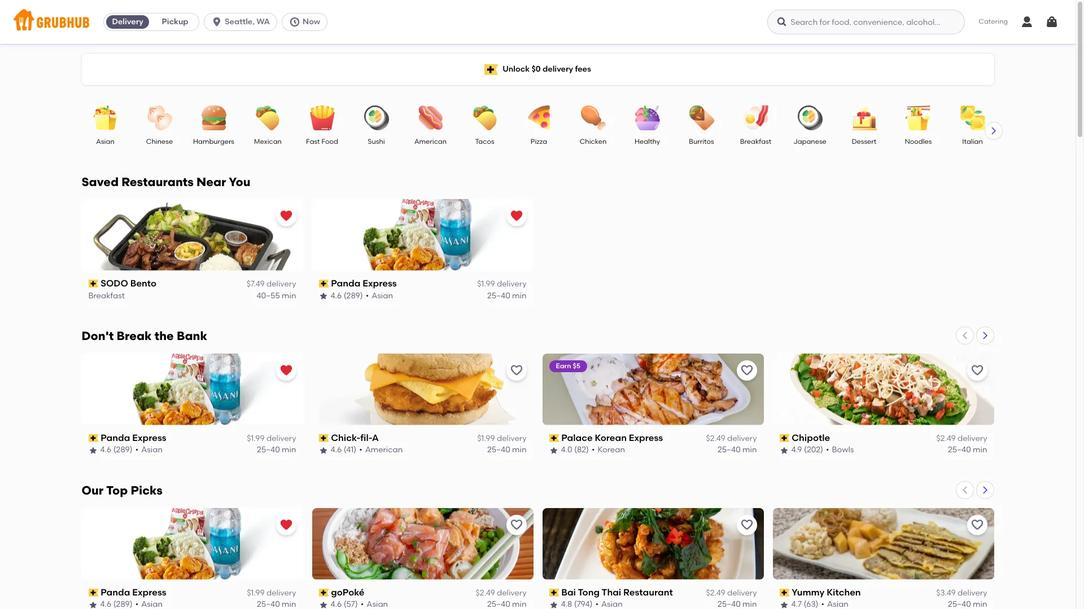 Task type: vqa. For each thing, say whether or not it's contained in the screenshot.


Task type: describe. For each thing, give the bounding box(es) containing it.
bai
[[561, 588, 576, 599]]

40–55
[[257, 291, 280, 301]]

restaurant
[[624, 588, 673, 599]]

subscription pass image for palace korean express logo
[[549, 435, 559, 443]]

bento
[[130, 278, 157, 289]]

$2.49 delivery for bai tong thai restaurant
[[706, 589, 757, 599]]

mexican
[[254, 138, 282, 146]]

food
[[322, 138, 338, 146]]

sodo
[[101, 278, 128, 289]]

gopoké
[[331, 588, 365, 599]]

catering button
[[971, 9, 1016, 35]]

chinese image
[[140, 106, 179, 130]]

(82)
[[574, 446, 589, 455]]

2 horizontal spatial svg image
[[1045, 15, 1059, 29]]

thai
[[602, 588, 621, 599]]

svg image inside now button
[[289, 16, 300, 28]]

saved restaurant button for chick-fil-a
[[276, 361, 296, 381]]

italian
[[962, 138, 983, 146]]

$7.49
[[247, 280, 265, 289]]

25–40 min for panda express logo corresponding to don't break the bank
[[257, 446, 296, 455]]

$1.99 for save this restaurant button related to chick-fil-a
[[477, 434, 495, 444]]

(41)
[[344, 446, 356, 455]]

seattle, wa
[[225, 17, 270, 27]]

delivery for bai tong thai restaurant logo
[[727, 589, 757, 599]]

wa
[[257, 17, 270, 27]]

now
[[303, 17, 320, 27]]

panda express for don't break the bank
[[101, 433, 166, 444]]

burritos image
[[682, 106, 721, 130]]

chipotle
[[792, 433, 830, 444]]

save this restaurant image for bai tong thai restaurant
[[740, 519, 754, 532]]

(289) for subscription pass image to the right of $7.49 delivery
[[344, 291, 363, 301]]

our
[[82, 484, 103, 498]]

4.9
[[792, 446, 802, 455]]

save this restaurant button for gopoké
[[506, 515, 527, 536]]

saved restaurant button for gopoké
[[276, 515, 296, 536]]

palace korean express
[[561, 433, 663, 444]]

save this restaurant button for yummy kitchen
[[967, 515, 987, 536]]

tacos image
[[465, 106, 505, 130]]

saved restaurant image
[[279, 210, 293, 223]]

burritos
[[689, 138, 714, 146]]

4.0 (82)
[[561, 446, 589, 455]]

japanese image
[[790, 106, 830, 130]]

pickup
[[162, 17, 188, 27]]

star icon image for palace korean express logo
[[549, 447, 558, 456]]

0 vertical spatial panda express logo image
[[312, 199, 533, 271]]

fees
[[575, 64, 591, 74]]

$1.99 for chick-fil-a's saved restaurant button
[[247, 434, 265, 444]]

catering
[[979, 18, 1008, 26]]

delivery
[[112, 17, 143, 27]]

palace korean express logo image
[[542, 354, 764, 426]]

subscription pass image for chipotle
[[780, 435, 790, 443]]

$2.49 for gopoké
[[476, 589, 495, 599]]

subscription pass image for bai tong thai restaurant logo
[[549, 590, 559, 598]]

• for chick-fil-a logo
[[359, 446, 362, 455]]

mexican image
[[248, 106, 288, 130]]

• bowls
[[826, 446, 854, 455]]

restaurants
[[122, 175, 194, 189]]

bowls
[[832, 446, 854, 455]]

min for palace korean express logo
[[743, 446, 757, 455]]

our top picks
[[82, 484, 163, 498]]

$1.99 for saved restaurant button corresponding to gopoké
[[247, 589, 265, 599]]

Search for food, convenience, alcohol... search field
[[768, 10, 965, 34]]

4.6 for panda express
[[331, 446, 342, 455]]

$3.49
[[936, 589, 956, 599]]

sushi image
[[357, 106, 396, 130]]

asian for subscription pass image above our
[[141, 446, 163, 455]]

subscription pass image for panda express
[[88, 590, 98, 598]]

star icon image for chick-fil-a logo
[[319, 447, 328, 456]]

min for chick-fil-a logo
[[512, 446, 527, 455]]

save this restaurant image for yummy kitchen
[[971, 519, 984, 532]]

delivery button
[[104, 13, 151, 31]]

caret right icon image for our top picks
[[981, 486, 990, 495]]

save this restaurant button for bai tong thai restaurant
[[737, 515, 757, 536]]

25–40 for the topmost panda express logo
[[487, 291, 510, 301]]

subscription pass image right $7.49 delivery
[[319, 280, 329, 288]]

panda express for our top picks
[[101, 588, 166, 599]]

main navigation navigation
[[0, 0, 1076, 44]]

seattle,
[[225, 17, 255, 27]]

chicken
[[580, 138, 607, 146]]

palace
[[561, 433, 593, 444]]

kitchen
[[827, 588, 861, 599]]

fast food image
[[302, 106, 342, 130]]

don't
[[82, 329, 114, 343]]

1 horizontal spatial • asian
[[366, 291, 393, 301]]

$2.49 delivery for palace korean express
[[706, 434, 757, 444]]

• american
[[359, 446, 403, 455]]

4.0
[[561, 446, 572, 455]]

chick-
[[331, 433, 361, 444]]

1 vertical spatial breakfast
[[88, 291, 125, 301]]

chick-fil-a
[[331, 433, 379, 444]]

save this restaurant image for gopoké
[[510, 519, 523, 532]]

$3.49 delivery
[[936, 589, 987, 599]]

saved restaurant image for don't break the bank
[[279, 364, 293, 378]]

the
[[155, 329, 174, 343]]

healthy
[[635, 138, 660, 146]]

pizza image
[[519, 106, 559, 130]]

yummy kitchen
[[792, 588, 861, 599]]

chicken image
[[574, 106, 613, 130]]

korean for •
[[598, 446, 625, 455]]

0 horizontal spatial asian
[[96, 138, 114, 146]]

0 vertical spatial panda
[[331, 278, 361, 289]]

0 horizontal spatial • asian
[[135, 446, 163, 455]]

delivery for chipotle logo
[[958, 434, 987, 444]]

japanese
[[794, 138, 827, 146]]

delivery for sodo bento logo
[[267, 280, 296, 289]]

delivery for panda express logo corresponding to our top picks
[[267, 589, 296, 599]]

saved
[[82, 175, 119, 189]]



Task type: locate. For each thing, give the bounding box(es) containing it.
subscription pass image for gopoké
[[319, 590, 329, 598]]

0 horizontal spatial svg image
[[211, 16, 223, 28]]

1 vertical spatial caret right icon image
[[981, 331, 990, 340]]

$5
[[573, 363, 581, 370]]

$1.99 delivery
[[477, 280, 527, 289], [247, 434, 296, 444], [477, 434, 527, 444], [247, 589, 296, 599]]

0 vertical spatial american
[[414, 138, 447, 146]]

save this restaurant image
[[510, 364, 523, 378], [740, 364, 754, 378], [740, 519, 754, 532], [971, 519, 984, 532]]

a
[[372, 433, 379, 444]]

tong
[[578, 588, 600, 599]]

1 horizontal spatial breakfast
[[740, 138, 772, 146]]

star icon image for gopoké logo
[[319, 601, 328, 610]]

0 vertical spatial caret right icon image
[[989, 127, 998, 136]]

(202)
[[804, 446, 823, 455]]

pizza
[[531, 138, 547, 146]]

0 vertical spatial korean
[[595, 433, 627, 444]]

25–40 min
[[487, 291, 527, 301], [257, 446, 296, 455], [487, 446, 527, 455], [718, 446, 757, 455], [948, 446, 987, 455]]

0 vertical spatial 4.6 (289)
[[331, 291, 363, 301]]

2 vertical spatial panda express logo image
[[82, 509, 303, 580]]

1 horizontal spatial 4.6 (289)
[[331, 291, 363, 301]]

caret left icon image for don't break the bank
[[960, 331, 969, 340]]

25–40 for chick-fil-a logo
[[487, 446, 510, 455]]

subscription pass image for chick-fil-a
[[319, 435, 329, 443]]

subscription pass image for yummy kitchen logo
[[780, 590, 790, 598]]

svg image
[[1045, 15, 1059, 29], [289, 16, 300, 28], [777, 16, 788, 28]]

panda express
[[331, 278, 397, 289], [101, 433, 166, 444], [101, 588, 166, 599]]

italian image
[[953, 106, 993, 130]]

asian
[[96, 138, 114, 146], [372, 291, 393, 301], [141, 446, 163, 455]]

saved restaurants near you
[[82, 175, 250, 189]]

unlock
[[503, 64, 530, 74]]

gopoké logo image
[[312, 509, 533, 580]]

2 vertical spatial saved restaurant image
[[279, 519, 293, 532]]

0 horizontal spatial svg image
[[289, 16, 300, 28]]

1 horizontal spatial save this restaurant image
[[971, 364, 984, 378]]

2 horizontal spatial asian
[[372, 291, 393, 301]]

express
[[363, 278, 397, 289], [132, 433, 166, 444], [629, 433, 663, 444], [132, 588, 166, 599]]

dessert
[[852, 138, 877, 146]]

breakfast down breakfast image
[[740, 138, 772, 146]]

4.9 (202)
[[792, 446, 823, 455]]

25–40 for panda express logo corresponding to don't break the bank
[[257, 446, 280, 455]]

1 vertical spatial asian
[[372, 291, 393, 301]]

$1.99
[[477, 280, 495, 289], [247, 434, 265, 444], [477, 434, 495, 444], [247, 589, 265, 599]]

caret right icon image for don't break the bank
[[981, 331, 990, 340]]

1 vertical spatial korean
[[598, 446, 625, 455]]

dessert image
[[845, 106, 884, 130]]

saved restaurant button for panda express
[[276, 206, 296, 226]]

1 vertical spatial (289)
[[113, 446, 133, 455]]

subscription pass image up our
[[88, 435, 98, 443]]

panda for our top picks
[[101, 588, 130, 599]]

delivery for palace korean express logo
[[727, 434, 757, 444]]

american
[[414, 138, 447, 146], [365, 446, 403, 455]]

svg image left seattle,
[[211, 16, 223, 28]]

picks
[[131, 484, 163, 498]]

2 vertical spatial panda
[[101, 588, 130, 599]]

american image
[[411, 106, 450, 130]]

seattle, wa button
[[204, 13, 282, 31]]

$2.49 delivery for chipotle
[[937, 434, 987, 444]]

$7.49 delivery
[[247, 280, 296, 289]]

star icon image for chipotle logo
[[780, 447, 789, 456]]

panda express logo image
[[312, 199, 533, 271], [82, 354, 303, 426], [82, 509, 303, 580]]

star icon image for bai tong thai restaurant logo
[[549, 601, 558, 610]]

earn $5
[[556, 363, 581, 370]]

40–55 min
[[257, 291, 296, 301]]

min
[[282, 291, 296, 301], [512, 291, 527, 301], [282, 446, 296, 455], [512, 446, 527, 455], [743, 446, 757, 455], [973, 446, 987, 455]]

healthy image
[[628, 106, 667, 130]]

$2.49 for chipotle
[[937, 434, 956, 444]]

0 horizontal spatial american
[[365, 446, 403, 455]]

delivery for chick-fil-a logo
[[497, 434, 527, 444]]

bai tong thai restaurant logo image
[[542, 509, 764, 580]]

delivery for yummy kitchen logo
[[958, 589, 987, 599]]

1 vertical spatial panda express
[[101, 433, 166, 444]]

25–40 min for palace korean express logo
[[718, 446, 757, 455]]

saved restaurant button
[[276, 206, 296, 226], [506, 206, 527, 226], [276, 361, 296, 381], [276, 515, 296, 536]]

subscription pass image for sodo bento
[[88, 280, 98, 288]]

25–40 min for chipotle logo
[[948, 446, 987, 455]]

sodo bento logo image
[[82, 199, 303, 271]]

25–40 for palace korean express logo
[[718, 446, 741, 455]]

1 vertical spatial save this restaurant image
[[510, 519, 523, 532]]

save this restaurant image for chipotle
[[971, 364, 984, 378]]

0 vertical spatial save this restaurant image
[[971, 364, 984, 378]]

2 caret left icon image from the top
[[960, 486, 969, 495]]

fast food
[[306, 138, 338, 146]]

korean down palace korean express at the bottom of page
[[598, 446, 625, 455]]

hamburgers image
[[194, 106, 234, 130]]

(289) for subscription pass image above our
[[113, 446, 133, 455]]

2 vertical spatial caret right icon image
[[981, 486, 990, 495]]

american down american image
[[414, 138, 447, 146]]

noodles
[[905, 138, 932, 146]]

$2.49 for palace korean express
[[706, 434, 725, 444]]

caret right icon image
[[989, 127, 998, 136], [981, 331, 990, 340], [981, 486, 990, 495]]

25–40 min for chick-fil-a logo
[[487, 446, 527, 455]]

0 vertical spatial caret left icon image
[[960, 331, 969, 340]]

1 horizontal spatial (289)
[[344, 291, 363, 301]]

0 vertical spatial saved restaurant image
[[510, 210, 523, 223]]

unlock $0 delivery fees
[[503, 64, 591, 74]]

0 horizontal spatial 4.6 (289)
[[100, 446, 133, 455]]

breakfast image
[[736, 106, 776, 130]]

star icon image
[[319, 292, 328, 301], [88, 447, 97, 456], [319, 447, 328, 456], [549, 447, 558, 456], [780, 447, 789, 456], [88, 601, 97, 610], [319, 601, 328, 610], [549, 601, 558, 610], [780, 601, 789, 610]]

caret left icon image for our top picks
[[960, 486, 969, 495]]

svg image inside seattle, wa button
[[211, 16, 223, 28]]

korean for palace
[[595, 433, 627, 444]]

subscription pass image left the palace
[[549, 435, 559, 443]]

saved restaurant image
[[510, 210, 523, 223], [279, 364, 293, 378], [279, 519, 293, 532]]

1 horizontal spatial american
[[414, 138, 447, 146]]

1 vertical spatial american
[[365, 446, 403, 455]]

1 vertical spatial panda express logo image
[[82, 354, 303, 426]]

subscription pass image
[[319, 280, 329, 288], [88, 435, 98, 443], [549, 435, 559, 443], [549, 590, 559, 598], [780, 590, 790, 598]]

korean
[[595, 433, 627, 444], [598, 446, 625, 455]]

2 vertical spatial panda express
[[101, 588, 166, 599]]

0 vertical spatial • asian
[[366, 291, 393, 301]]

chick-fil-a logo image
[[312, 354, 533, 426]]

1 vertical spatial panda
[[101, 433, 130, 444]]

1 horizontal spatial svg image
[[1021, 15, 1034, 29]]

4.6
[[331, 291, 342, 301], [100, 446, 111, 455], [331, 446, 342, 455]]

25–40 min for the topmost panda express logo
[[487, 291, 527, 301]]

save this restaurant button for chipotle
[[967, 361, 987, 381]]

delivery for gopoké logo
[[497, 589, 527, 599]]

0 horizontal spatial save this restaurant image
[[510, 519, 523, 532]]

svg image right catering button
[[1021, 15, 1034, 29]]

1 vertical spatial caret left icon image
[[960, 486, 969, 495]]

4.6 (289) for subscription pass image above our
[[100, 446, 133, 455]]

• for panda express logo corresponding to don't break the bank
[[135, 446, 138, 455]]

save this restaurant image
[[971, 364, 984, 378], [510, 519, 523, 532]]

asian image
[[86, 106, 125, 130]]

svg image
[[1021, 15, 1034, 29], [211, 16, 223, 28]]

chipotle logo image
[[773, 354, 994, 426]]

don't break the bank
[[82, 329, 207, 343]]

now button
[[282, 13, 332, 31]]

subscription pass image
[[88, 280, 98, 288], [319, 435, 329, 443], [780, 435, 790, 443], [88, 590, 98, 598], [319, 590, 329, 598]]

0 horizontal spatial (289)
[[113, 446, 133, 455]]

american down a
[[365, 446, 403, 455]]

4.6 (289) for subscription pass image to the right of $7.49 delivery
[[331, 291, 363, 301]]

star icon image for yummy kitchen logo
[[780, 601, 789, 610]]

save this restaurant button for chick-fil-a
[[506, 361, 527, 381]]

1 caret left icon image from the top
[[960, 331, 969, 340]]

earn
[[556, 363, 571, 370]]

near
[[197, 175, 226, 189]]

$2.49 for bai tong thai restaurant
[[706, 589, 725, 599]]

pickup button
[[151, 13, 199, 31]]

• korean
[[592, 446, 625, 455]]

1 vertical spatial 4.6 (289)
[[100, 446, 133, 455]]

delivery
[[543, 64, 573, 74], [267, 280, 296, 289], [497, 280, 527, 289], [267, 434, 296, 444], [497, 434, 527, 444], [727, 434, 757, 444], [958, 434, 987, 444], [267, 589, 296, 599], [497, 589, 527, 599], [727, 589, 757, 599], [958, 589, 987, 599]]

• for palace korean express logo
[[592, 446, 595, 455]]

4.6 (289)
[[331, 291, 363, 301], [100, 446, 133, 455]]

$2.49 delivery
[[706, 434, 757, 444], [937, 434, 987, 444], [476, 589, 527, 599], [706, 589, 757, 599]]

delivery for the topmost panda express logo
[[497, 280, 527, 289]]

panda for don't break the bank
[[101, 433, 130, 444]]

fast
[[306, 138, 320, 146]]

$0
[[532, 64, 541, 74]]

korean up the • korean
[[595, 433, 627, 444]]

saved restaurant image for our top picks
[[279, 519, 293, 532]]

bank
[[177, 329, 207, 343]]

1 horizontal spatial svg image
[[777, 16, 788, 28]]

hamburgers
[[193, 138, 234, 146]]

sushi
[[368, 138, 385, 146]]

min for sodo bento logo
[[282, 291, 296, 301]]

noodles image
[[899, 106, 938, 130]]

$2.49 delivery for gopoké
[[476, 589, 527, 599]]

2 vertical spatial asian
[[141, 446, 163, 455]]

caret left icon image
[[960, 331, 969, 340], [960, 486, 969, 495]]

tacos
[[475, 138, 494, 146]]

• for the topmost panda express logo
[[366, 291, 369, 301]]

break
[[117, 329, 152, 343]]

4.6 (41)
[[331, 446, 356, 455]]

subscription pass image left yummy
[[780, 590, 790, 598]]

asian for subscription pass image to the right of $7.49 delivery
[[372, 291, 393, 301]]

(289)
[[344, 291, 363, 301], [113, 446, 133, 455]]

• for chipotle logo
[[826, 446, 829, 455]]

• asian
[[366, 291, 393, 301], [135, 446, 163, 455]]

0 horizontal spatial breakfast
[[88, 291, 125, 301]]

fil-
[[361, 433, 372, 444]]

breakfast down sodo
[[88, 291, 125, 301]]

1 vertical spatial • asian
[[135, 446, 163, 455]]

you
[[229, 175, 250, 189]]

delivery for panda express logo corresponding to don't break the bank
[[267, 434, 296, 444]]

panda express logo image for our top picks
[[82, 509, 303, 580]]

$2.49
[[706, 434, 725, 444], [937, 434, 956, 444], [476, 589, 495, 599], [706, 589, 725, 599]]

25–40
[[487, 291, 510, 301], [257, 446, 280, 455], [487, 446, 510, 455], [718, 446, 741, 455], [948, 446, 971, 455]]

grubhub plus flag logo image
[[485, 64, 498, 75]]

sodo bento
[[101, 278, 157, 289]]

save this restaurant button
[[506, 361, 527, 381], [737, 361, 757, 381], [967, 361, 987, 381], [506, 515, 527, 536], [737, 515, 757, 536], [967, 515, 987, 536]]

panda express logo image for don't break the bank
[[82, 354, 303, 426]]

0 vertical spatial asian
[[96, 138, 114, 146]]

1 vertical spatial saved restaurant image
[[279, 364, 293, 378]]

0 vertical spatial (289)
[[344, 291, 363, 301]]

yummy
[[792, 588, 825, 599]]

•
[[366, 291, 369, 301], [135, 446, 138, 455], [359, 446, 362, 455], [592, 446, 595, 455], [826, 446, 829, 455]]

min for chipotle logo
[[973, 446, 987, 455]]

top
[[106, 484, 128, 498]]

25–40 for chipotle logo
[[948, 446, 971, 455]]

0 vertical spatial panda express
[[331, 278, 397, 289]]

breakfast
[[740, 138, 772, 146], [88, 291, 125, 301]]

chinese
[[146, 138, 173, 146]]

0 vertical spatial breakfast
[[740, 138, 772, 146]]

yummy kitchen logo image
[[773, 509, 994, 580]]

1 horizontal spatial asian
[[141, 446, 163, 455]]

bai tong thai restaurant
[[561, 588, 673, 599]]

panda
[[331, 278, 361, 289], [101, 433, 130, 444], [101, 588, 130, 599]]

4.6 for sodo bento
[[331, 291, 342, 301]]

save this restaurant image for chick-fil-a
[[510, 364, 523, 378]]

subscription pass image left bai
[[549, 590, 559, 598]]



